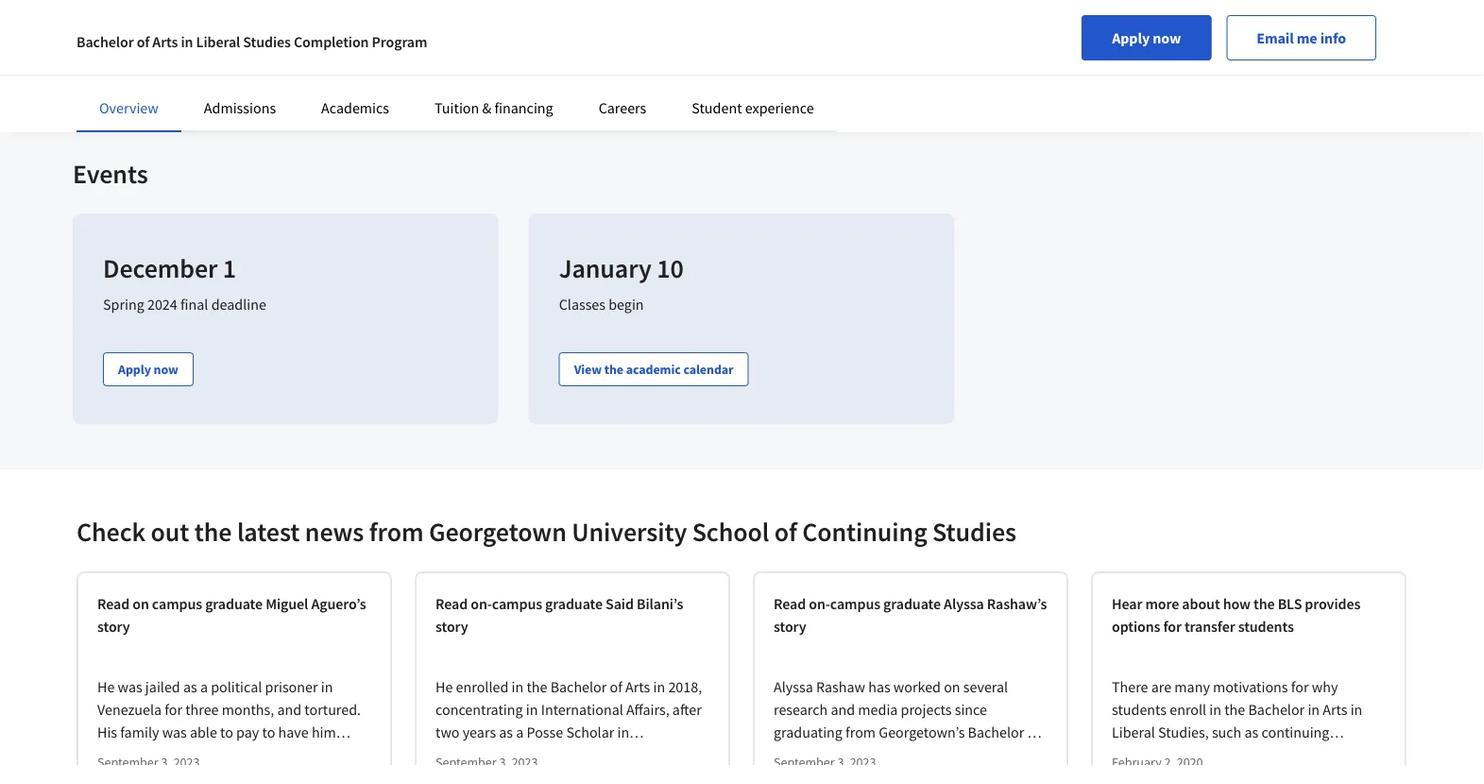 Task type: vqa. For each thing, say whether or not it's contained in the screenshot.


Task type: locate. For each thing, give the bounding box(es) containing it.
0 horizontal spatial for
[[165, 700, 182, 719]]

0 horizontal spatial from
[[369, 515, 424, 548]]

2 horizontal spatial and
[[831, 700, 855, 719]]

enrolled
[[456, 677, 509, 696]]

he for he was jailed as a political prisoner in venezuela for three months, and tortured. his family was able to pay to have him released, and he immigrated to the uni
[[97, 677, 115, 696]]

1 horizontal spatial as
[[499, 723, 513, 742]]

completion
[[294, 32, 369, 51]]

apply
[[1112, 28, 1150, 47], [118, 361, 151, 378]]

prisoner
[[265, 677, 318, 696]]

the up such
[[1225, 700, 1245, 719]]

liberal inside alyssa rashaw has worked on several research and media projects since graduating from georgetown's bachelor of arts in liberal studies program in 2017.
[[817, 745, 860, 764]]

more
[[1145, 594, 1179, 613]]

email me info
[[1257, 28, 1346, 47]]

1 horizontal spatial he
[[436, 677, 453, 696]]

for down more
[[1163, 617, 1182, 636]]

and down rashaw
[[831, 700, 855, 719]]

arts down why
[[1323, 700, 1348, 719]]

0 vertical spatial on
[[132, 594, 149, 613]]

2 horizontal spatial for
[[1291, 677, 1309, 696]]

of inside he enrolled in the bachelor of arts in 2018, concentrating in international affairs, after two years as a posse scholar in pennsylvania
[[610, 677, 623, 696]]

1 horizontal spatial was
[[162, 723, 187, 742]]

graduate inside read on-campus graduate alyssa rashaw's story
[[883, 594, 941, 613]]

program
[[372, 32, 427, 51]]

arts up affairs,
[[626, 677, 650, 696]]

on-
[[471, 594, 492, 613], [809, 594, 830, 613]]

graduate left miguel
[[205, 594, 263, 613]]

he up venezuela
[[97, 677, 115, 696]]

the inside he enrolled in the bachelor of arts in 2018, concentrating in international affairs, after two years as a posse scholar in pennsylvania
[[527, 677, 547, 696]]

1 read from the left
[[97, 594, 130, 613]]

0 horizontal spatial story
[[97, 617, 130, 636]]

from down the media
[[846, 723, 876, 742]]

campus inside read on-campus graduate said bilani's story
[[492, 594, 542, 613]]

as inside there are many motivations for why students enroll in the bachelor in arts in liberal studies, such as continuing education or coming back from tours
[[1245, 723, 1259, 742]]

as up 'three'
[[183, 677, 197, 696]]

family
[[120, 723, 159, 742]]

1 story from the left
[[97, 617, 130, 636]]

0 vertical spatial a
[[200, 677, 208, 696]]

0 horizontal spatial to
[[220, 723, 233, 742]]

as inside he was jailed as a political prisoner in venezuela for three months, and tortured. his family was able to pay to have him released, and he immigrated to the uni
[[183, 677, 197, 696]]

overview
[[99, 98, 159, 117]]

3 story from the left
[[774, 617, 806, 636]]

0 horizontal spatial now
[[154, 361, 178, 378]]

campus inside the read on campus graduate miguel aguero's story
[[152, 594, 202, 613]]

for inside hear more about how the bls provides options for transfer students
[[1163, 617, 1182, 636]]

1
[[223, 252, 236, 285]]

studies up "rashaw's"
[[933, 515, 1017, 548]]

2 horizontal spatial campus
[[830, 594, 881, 613]]

bachelor up international
[[550, 677, 607, 696]]

from right news
[[369, 515, 424, 548]]

1 graduate from the left
[[205, 594, 263, 613]]

he inside he was jailed as a political prisoner in venezuela for three months, and tortured. his family was able to pay to have him released, and he immigrated to the uni
[[97, 677, 115, 696]]

the up posse
[[527, 677, 547, 696]]

for down jailed on the left of page
[[165, 700, 182, 719]]

1 horizontal spatial students
[[1238, 617, 1294, 636]]

read for read on-campus graduate alyssa rashaw's story
[[774, 594, 806, 613]]

1 horizontal spatial a
[[516, 723, 524, 742]]

2 horizontal spatial liberal
[[1112, 723, 1155, 742]]

0 vertical spatial apply
[[1112, 28, 1150, 47]]

1 vertical spatial for
[[1291, 677, 1309, 696]]

3 campus from the left
[[830, 594, 881, 613]]

are
[[1151, 677, 1172, 696]]

now for bottommost apply now button
[[154, 361, 178, 378]]

read inside read on-campus graduate said bilani's story
[[436, 594, 468, 613]]

2 graduate from the left
[[545, 594, 603, 613]]

0 horizontal spatial studies
[[243, 32, 291, 51]]

rashaw's
[[987, 594, 1047, 613]]

0 horizontal spatial as
[[183, 677, 197, 696]]

1 horizontal spatial graduate
[[545, 594, 603, 613]]

1 vertical spatial on
[[944, 677, 960, 696]]

read inside read on-campus graduate alyssa rashaw's story
[[774, 594, 806, 613]]

0 horizontal spatial apply
[[118, 361, 151, 378]]

events
[[73, 157, 148, 190]]

university
[[572, 515, 687, 548]]

1 vertical spatial from
[[846, 723, 876, 742]]

bachelor
[[77, 32, 134, 51], [550, 677, 607, 696], [1248, 700, 1305, 719], [968, 723, 1024, 742]]

studies down georgetown's
[[863, 745, 910, 764]]

1 horizontal spatial apply now button
[[1082, 15, 1211, 60]]

2 horizontal spatial graduate
[[883, 594, 941, 613]]

story inside the read on campus graduate miguel aguero's story
[[97, 617, 130, 636]]

liberal up education
[[1112, 723, 1155, 742]]

on- down continuing
[[809, 594, 830, 613]]

0 horizontal spatial on
[[132, 594, 149, 613]]

bachelor up 'continuing'
[[1248, 700, 1305, 719]]

the right view
[[604, 361, 624, 378]]

studies left 'completion'
[[243, 32, 291, 51]]

from down 'continuing'
[[1278, 745, 1308, 764]]

0 vertical spatial was
[[118, 677, 142, 696]]

campus down out
[[152, 594, 202, 613]]

1 horizontal spatial on-
[[809, 594, 830, 613]]

has
[[868, 677, 891, 696]]

student experience
[[692, 98, 814, 117]]

2 vertical spatial for
[[165, 700, 182, 719]]

and down prisoner
[[277, 700, 302, 719]]

he inside he enrolled in the bachelor of arts in 2018, concentrating in international affairs, after two years as a posse scholar in pennsylvania
[[436, 677, 453, 696]]

a left posse
[[516, 723, 524, 742]]

2 horizontal spatial read
[[774, 594, 806, 613]]

1 he from the left
[[97, 677, 115, 696]]

the
[[604, 361, 624, 378], [194, 515, 232, 548], [1254, 594, 1275, 613], [527, 677, 547, 696], [1225, 700, 1245, 719], [296, 745, 317, 764]]

to right pay
[[262, 723, 275, 742]]

email me info button
[[1227, 15, 1377, 60]]

arts down graduating in the right of the page
[[774, 745, 799, 764]]

story for read on-campus graduate alyssa rashaw's story
[[774, 617, 806, 636]]

graduate inside read on-campus graduate said bilani's story
[[545, 594, 603, 613]]

0 vertical spatial now
[[1153, 28, 1181, 47]]

0 horizontal spatial read
[[97, 594, 130, 613]]

alyssa up research
[[774, 677, 813, 696]]

the inside there are many motivations for why students enroll in the bachelor in arts in liberal studies, such as continuing education or coming back from tours
[[1225, 700, 1245, 719]]

view the academic calendar button
[[559, 352, 749, 386]]

and left "he"
[[158, 745, 182, 764]]

student experience link
[[692, 98, 814, 117]]

2 story from the left
[[436, 617, 468, 636]]

rashaw
[[816, 677, 865, 696]]

1 campus from the left
[[152, 594, 202, 613]]

3 read from the left
[[774, 594, 806, 613]]

1 horizontal spatial from
[[846, 723, 876, 742]]

the left "bls"
[[1254, 594, 1275, 613]]

0 horizontal spatial and
[[158, 745, 182, 764]]

0 horizontal spatial students
[[1112, 700, 1167, 719]]

as right years
[[499, 723, 513, 742]]

students down "bls"
[[1238, 617, 1294, 636]]

for left why
[[1291, 677, 1309, 696]]

there are many motivations for why students enroll in the bachelor in arts in liberal studies, such as continuing education or coming back from tours
[[1112, 677, 1363, 765]]

2017.
[[985, 745, 1019, 764]]

studies inside alyssa rashaw has worked on several research and media projects since graduating from georgetown's bachelor of arts in liberal studies program in 2017.
[[863, 745, 910, 764]]

he left enrolled
[[436, 677, 453, 696]]

affairs,
[[626, 700, 670, 719]]

2 vertical spatial from
[[1278, 745, 1308, 764]]

hear
[[1112, 594, 1143, 613]]

on- inside read on-campus graduate alyssa rashaw's story
[[809, 594, 830, 613]]

story up venezuela
[[97, 617, 130, 636]]

graduate up worked
[[883, 594, 941, 613]]

0 horizontal spatial apply now
[[118, 361, 178, 378]]

program
[[913, 745, 967, 764]]

1 vertical spatial liberal
[[1112, 723, 1155, 742]]

of inside alyssa rashaw has worked on several research and media projects since graduating from georgetown's bachelor of arts in liberal studies program in 2017.
[[1027, 723, 1040, 742]]

graduate inside the read on campus graduate miguel aguero's story
[[205, 594, 263, 613]]

3 graduate from the left
[[883, 594, 941, 613]]

a
[[200, 677, 208, 696], [516, 723, 524, 742]]

january 10
[[559, 252, 684, 285]]

campus down "georgetown"
[[492, 594, 542, 613]]

alyssa
[[944, 594, 984, 613], [774, 677, 813, 696]]

0 vertical spatial studies
[[243, 32, 291, 51]]

2 horizontal spatial story
[[774, 617, 806, 636]]

0 horizontal spatial on-
[[471, 594, 492, 613]]

email
[[1257, 28, 1294, 47]]

10
[[657, 252, 684, 285]]

1 vertical spatial apply
[[118, 361, 151, 378]]

on down check
[[132, 594, 149, 613]]

2 horizontal spatial as
[[1245, 723, 1259, 742]]

1 horizontal spatial now
[[1153, 28, 1181, 47]]

0 vertical spatial apply now button
[[1082, 15, 1211, 60]]

campus inside read on-campus graduate alyssa rashaw's story
[[830, 594, 881, 613]]

0 horizontal spatial campus
[[152, 594, 202, 613]]

was up venezuela
[[118, 677, 142, 696]]

liberal up admissions
[[196, 32, 240, 51]]

2 on- from the left
[[809, 594, 830, 613]]

campus down continuing
[[830, 594, 881, 613]]

1 vertical spatial alyssa
[[774, 677, 813, 696]]

2 vertical spatial liberal
[[817, 745, 860, 764]]

1 vertical spatial now
[[154, 361, 178, 378]]

careers link
[[599, 98, 646, 117]]

on
[[132, 594, 149, 613], [944, 677, 960, 696]]

0 vertical spatial students
[[1238, 617, 1294, 636]]

the inside 'view the academic calendar' button
[[604, 361, 624, 378]]

in
[[181, 32, 193, 51], [321, 677, 333, 696], [512, 677, 524, 696], [653, 677, 665, 696], [526, 700, 538, 719], [1210, 700, 1222, 719], [1308, 700, 1320, 719], [1351, 700, 1363, 719], [617, 723, 629, 742], [802, 745, 814, 764], [970, 745, 982, 764]]

to
[[220, 723, 233, 742], [262, 723, 275, 742], [280, 745, 293, 764]]

liberal down graduating in the right of the page
[[817, 745, 860, 764]]

0 horizontal spatial liberal
[[196, 32, 240, 51]]

on- down "georgetown"
[[471, 594, 492, 613]]

said
[[606, 594, 634, 613]]

2 read from the left
[[436, 594, 468, 613]]

2 he from the left
[[436, 677, 453, 696]]

1 vertical spatial students
[[1112, 700, 1167, 719]]

bachelor inside he enrolled in the bachelor of arts in 2018, concentrating in international affairs, after two years as a posse scholar in pennsylvania
[[550, 677, 607, 696]]

apply now button
[[1082, 15, 1211, 60], [103, 352, 193, 386]]

1 horizontal spatial for
[[1163, 617, 1182, 636]]

apply for bottommost apply now button
[[118, 361, 151, 378]]

school
[[692, 515, 769, 548]]

1 vertical spatial apply now button
[[103, 352, 193, 386]]

bachelor up 2017. at the bottom of page
[[968, 723, 1024, 742]]

bachelor inside there are many motivations for why students enroll in the bachelor in arts in liberal studies, such as continuing education or coming back from tours
[[1248, 700, 1305, 719]]

in inside he was jailed as a political prisoner in venezuela for three months, and tortured. his family was able to pay to have him released, and he immigrated to the uni
[[321, 677, 333, 696]]

story up enrolled
[[436, 617, 468, 636]]

story for read on-campus graduate said bilani's story
[[436, 617, 468, 636]]

1 vertical spatial a
[[516, 723, 524, 742]]

0 horizontal spatial he
[[97, 677, 115, 696]]

story up research
[[774, 617, 806, 636]]

0 horizontal spatial a
[[200, 677, 208, 696]]

2 horizontal spatial studies
[[933, 515, 1017, 548]]

0 horizontal spatial alyssa
[[774, 677, 813, 696]]

to left pay
[[220, 723, 233, 742]]

he enrolled in the bachelor of arts in 2018, concentrating in international affairs, after two years as a posse scholar in pennsylvania
[[436, 677, 702, 764]]

1 horizontal spatial apply
[[1112, 28, 1150, 47]]

was left able
[[162, 723, 187, 742]]

read for read on campus graduate miguel aguero's story
[[97, 594, 130, 613]]

0 vertical spatial liberal
[[196, 32, 240, 51]]

graduate left said
[[545, 594, 603, 613]]

0 vertical spatial alyssa
[[944, 594, 984, 613]]

0 vertical spatial apply now
[[1112, 28, 1181, 47]]

apply now
[[1112, 28, 1181, 47], [118, 361, 178, 378]]

1 horizontal spatial on
[[944, 677, 960, 696]]

and inside alyssa rashaw has worked on several research and media projects since graduating from georgetown's bachelor of arts in liberal studies program in 2017.
[[831, 700, 855, 719]]

1 horizontal spatial story
[[436, 617, 468, 636]]

read inside the read on campus graduate miguel aguero's story
[[97, 594, 130, 613]]

story inside read on-campus graduate said bilani's story
[[436, 617, 468, 636]]

graduate for miguel
[[205, 594, 263, 613]]

from
[[369, 515, 424, 548], [846, 723, 876, 742], [1278, 745, 1308, 764]]

1 horizontal spatial read
[[436, 594, 468, 613]]

alyssa left "rashaw's"
[[944, 594, 984, 613]]

political
[[211, 677, 262, 696]]

studies,
[[1158, 723, 1209, 742]]

liberal
[[196, 32, 240, 51], [1112, 723, 1155, 742], [817, 745, 860, 764]]

1 horizontal spatial studies
[[863, 745, 910, 764]]

a up 'three'
[[200, 677, 208, 696]]

graduating
[[774, 723, 843, 742]]

students inside there are many motivations for why students enroll in the bachelor in arts in liberal studies, such as continuing education or coming back from tours
[[1112, 700, 1167, 719]]

jailed
[[145, 677, 180, 696]]

0 horizontal spatial graduate
[[205, 594, 263, 613]]

he
[[185, 745, 201, 764]]

months,
[[222, 700, 274, 719]]

the down have
[[296, 745, 317, 764]]

1 horizontal spatial campus
[[492, 594, 542, 613]]

2 horizontal spatial from
[[1278, 745, 1308, 764]]

2 campus from the left
[[492, 594, 542, 613]]

1 horizontal spatial to
[[262, 723, 275, 742]]

was
[[118, 677, 142, 696], [162, 723, 187, 742]]

1 on- from the left
[[471, 594, 492, 613]]

students down there
[[1112, 700, 1167, 719]]

back
[[1245, 745, 1275, 764]]

0 vertical spatial for
[[1163, 617, 1182, 636]]

for inside there are many motivations for why students enroll in the bachelor in arts in liberal studies, such as continuing education or coming back from tours
[[1291, 677, 1309, 696]]

0 horizontal spatial apply now button
[[103, 352, 193, 386]]

for
[[1163, 617, 1182, 636], [1291, 677, 1309, 696], [165, 700, 182, 719]]

story inside read on-campus graduate alyssa rashaw's story
[[774, 617, 806, 636]]

2 vertical spatial studies
[[863, 745, 910, 764]]

he
[[97, 677, 115, 696], [436, 677, 453, 696]]

on up since
[[944, 677, 960, 696]]

on- for read on-campus graduate said bilani's story
[[471, 594, 492, 613]]

arts up "overview" link
[[152, 32, 178, 51]]

pennsylvania
[[436, 745, 519, 764]]

1 horizontal spatial alyssa
[[944, 594, 984, 613]]

1 horizontal spatial liberal
[[817, 745, 860, 764]]

such
[[1212, 723, 1242, 742]]

0 vertical spatial from
[[369, 515, 424, 548]]

as up the 'back'
[[1245, 723, 1259, 742]]

now
[[1153, 28, 1181, 47], [154, 361, 178, 378]]

on- inside read on-campus graduate said bilani's story
[[471, 594, 492, 613]]

tortured.
[[305, 700, 361, 719]]

scholar
[[566, 723, 614, 742]]

view
[[574, 361, 602, 378]]

to down have
[[280, 745, 293, 764]]



Task type: describe. For each thing, give the bounding box(es) containing it.
on- for read on-campus graduate alyssa rashaw's story
[[809, 594, 830, 613]]

liberal inside there are many motivations for why students enroll in the bachelor in arts in liberal studies, such as continuing education or coming back from tours
[[1112, 723, 1155, 742]]

1 vertical spatial was
[[162, 723, 187, 742]]

he was jailed as a political prisoner in venezuela for three months, and tortured. his family was able to pay to have him released, and he immigrated to the uni
[[97, 677, 368, 765]]

after
[[673, 700, 702, 719]]

from inside there are many motivations for why students enroll in the bachelor in arts in liberal studies, such as continuing education or coming back from tours
[[1278, 745, 1308, 764]]

check out the latest news from georgetown university school of continuing studies
[[77, 515, 1017, 548]]

alyssa rashaw has worked on several research and media projects since graduating from georgetown's bachelor of arts in liberal studies program in 2017. 
[[774, 677, 1044, 765]]

arts inside he enrolled in the bachelor of arts in 2018, concentrating in international affairs, after two years as a posse scholar in pennsylvania
[[626, 677, 650, 696]]

out
[[151, 515, 189, 548]]

campus for jailed
[[152, 594, 202, 613]]

immigrated
[[204, 745, 277, 764]]

info
[[1320, 28, 1346, 47]]

released,
[[97, 745, 155, 764]]

enroll
[[1170, 700, 1207, 719]]

media
[[858, 700, 898, 719]]

classes
[[559, 295, 606, 314]]

graduate for alyssa
[[883, 594, 941, 613]]

his
[[97, 723, 117, 742]]

posse
[[527, 723, 563, 742]]

december
[[103, 252, 218, 285]]

&
[[482, 98, 491, 117]]

classes begin
[[559, 295, 644, 314]]

view the academic calendar
[[574, 361, 734, 378]]

1 vertical spatial studies
[[933, 515, 1017, 548]]

academics link
[[321, 98, 389, 117]]

2 horizontal spatial to
[[280, 745, 293, 764]]

from inside alyssa rashaw has worked on several research and media projects since graduating from georgetown's bachelor of arts in liberal studies program in 2017.
[[846, 723, 876, 742]]

alyssa inside alyssa rashaw has worked on several research and media projects since graduating from georgetown's bachelor of arts in liberal studies program in 2017.
[[774, 677, 813, 696]]

have
[[278, 723, 309, 742]]

tuition & financing
[[435, 98, 553, 117]]

able
[[190, 723, 217, 742]]

education
[[1112, 745, 1176, 764]]

him
[[312, 723, 336, 742]]

1 horizontal spatial and
[[277, 700, 302, 719]]

december 1
[[103, 252, 236, 285]]

continuing
[[802, 515, 927, 548]]

a inside he was jailed as a political prisoner in venezuela for three months, and tortured. his family was able to pay to have him released, and he immigrated to the uni
[[200, 677, 208, 696]]

arts inside alyssa rashaw has worked on several research and media projects since graduating from georgetown's bachelor of arts in liberal studies program in 2017.
[[774, 745, 799, 764]]

how
[[1223, 594, 1251, 613]]

georgetown's
[[879, 723, 965, 742]]

miguel
[[266, 594, 308, 613]]

read for read on-campus graduate said bilani's story
[[436, 594, 468, 613]]

there
[[1112, 677, 1148, 696]]

about
[[1182, 594, 1220, 613]]

bachelor up 'overview' at left
[[77, 32, 134, 51]]

1 vertical spatial apply now
[[118, 361, 178, 378]]

now for the right apply now button
[[1153, 28, 1181, 47]]

tuition
[[435, 98, 479, 117]]

latest
[[237, 515, 300, 548]]

three
[[185, 700, 219, 719]]

he for he enrolled in the bachelor of arts in 2018, concentrating in international affairs, after two years as a posse scholar in pennsylvania
[[436, 677, 453, 696]]

experience
[[745, 98, 814, 117]]

0 horizontal spatial was
[[118, 677, 142, 696]]

transfer
[[1185, 617, 1235, 636]]

on inside the read on campus graduate miguel aguero's story
[[132, 594, 149, 613]]

continuing
[[1262, 723, 1330, 742]]

2024
[[147, 295, 177, 314]]

venezuela
[[97, 700, 162, 719]]

motivations
[[1213, 677, 1288, 696]]

apply for the right apply now button
[[1112, 28, 1150, 47]]

bilani's
[[637, 594, 683, 613]]

as inside he enrolled in the bachelor of arts in 2018, concentrating in international affairs, after two years as a posse scholar in pennsylvania
[[499, 723, 513, 742]]

research
[[774, 700, 828, 719]]

pay
[[236, 723, 259, 742]]

many
[[1175, 677, 1210, 696]]

academic
[[626, 361, 681, 378]]

news
[[305, 515, 364, 548]]

graduate for said
[[545, 594, 603, 613]]

academics
[[321, 98, 389, 117]]

campus for has
[[830, 594, 881, 613]]

deadline
[[211, 295, 266, 314]]

read on campus graduate miguel aguero's story
[[97, 594, 366, 636]]

bachelor of arts in liberal studies completion program
[[77, 32, 427, 51]]

overview link
[[99, 98, 159, 117]]

projects
[[901, 700, 952, 719]]

aguero's
[[311, 594, 366, 613]]

international
[[541, 700, 623, 719]]

begin
[[609, 295, 644, 314]]

admissions link
[[204, 98, 276, 117]]

provides
[[1305, 594, 1361, 613]]

story for read on campus graduate miguel aguero's story
[[97, 617, 130, 636]]

the inside hear more about how the bls provides options for transfer students
[[1254, 594, 1275, 613]]

for inside he was jailed as a political prisoner in venezuela for three months, and tortured. his family was able to pay to have him released, and he immigrated to the uni
[[165, 700, 182, 719]]

years
[[463, 723, 496, 742]]

january
[[559, 252, 652, 285]]

spring 2024 final deadline
[[103, 295, 266, 314]]

financing
[[495, 98, 553, 117]]

on inside alyssa rashaw has worked on several research and media projects since graduating from georgetown's bachelor of arts in liberal studies program in 2017.
[[944, 677, 960, 696]]

read on-campus graduate alyssa rashaw's story
[[774, 594, 1047, 636]]

read on-campus graduate said bilani's story
[[436, 594, 683, 636]]

calendar
[[683, 361, 734, 378]]

why
[[1312, 677, 1338, 696]]

a inside he enrolled in the bachelor of arts in 2018, concentrating in international affairs, after two years as a posse scholar in pennsylvania
[[516, 723, 524, 742]]

georgetown
[[429, 515, 567, 548]]

options
[[1112, 617, 1161, 636]]

worked
[[894, 677, 941, 696]]

students inside hear more about how the bls provides options for transfer students
[[1238, 617, 1294, 636]]

the inside he was jailed as a political prisoner in venezuela for three months, and tortured. his family was able to pay to have him released, and he immigrated to the uni
[[296, 745, 317, 764]]

1 horizontal spatial apply now
[[1112, 28, 1181, 47]]

the right out
[[194, 515, 232, 548]]

hear more about how the bls provides options for transfer students
[[1112, 594, 1361, 636]]

bachelor inside alyssa rashaw has worked on several research and media projects since graduating from georgetown's bachelor of arts in liberal studies program in 2017.
[[968, 723, 1024, 742]]

careers
[[599, 98, 646, 117]]

two
[[436, 723, 460, 742]]

check
[[77, 515, 145, 548]]

arts inside there are many motivations for why students enroll in the bachelor in arts in liberal studies, such as continuing education or coming back from tours
[[1323, 700, 1348, 719]]

campus for in
[[492, 594, 542, 613]]

several
[[963, 677, 1008, 696]]

bls
[[1278, 594, 1302, 613]]

me
[[1297, 28, 1318, 47]]

alyssa inside read on-campus graduate alyssa rashaw's story
[[944, 594, 984, 613]]

2018,
[[668, 677, 702, 696]]

tuition & financing link
[[435, 98, 553, 117]]



